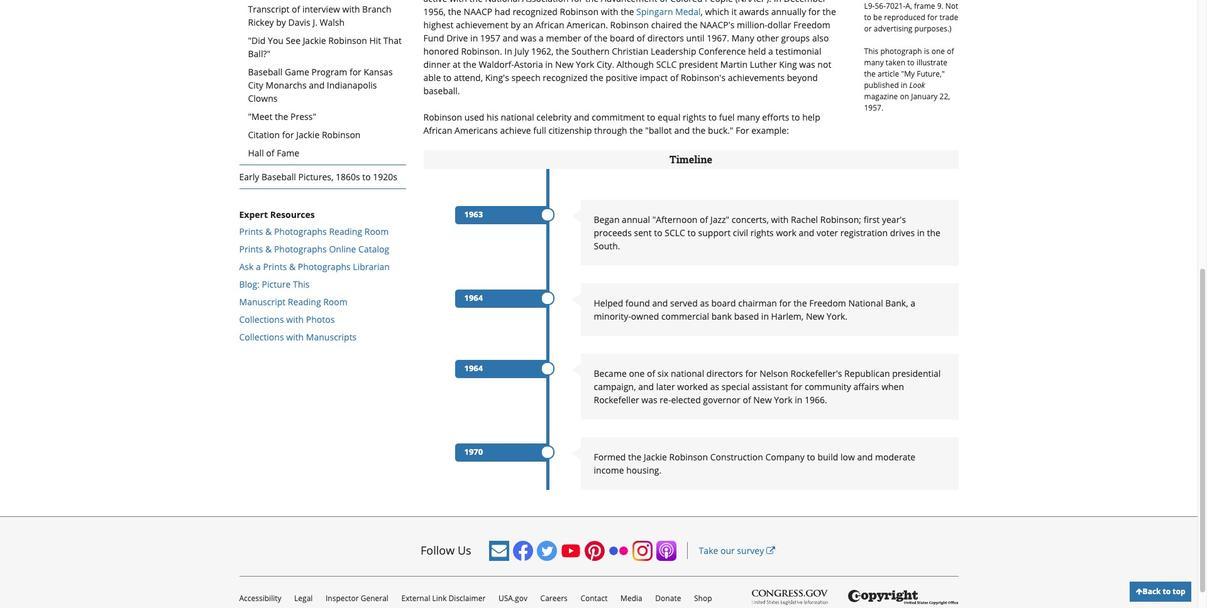 Task type: locate. For each thing, give the bounding box(es) containing it.
campaign,
[[594, 381, 636, 393]]

the up the housing.
[[628, 452, 642, 463]]

1966.
[[805, 394, 828, 406]]

board up christian
[[610, 32, 635, 44]]

0 vertical spatial was
[[521, 32, 537, 44]]

chairman
[[739, 297, 777, 309]]

on
[[900, 91, 910, 102]]

disclaimer
[[449, 594, 486, 605]]

to up "my
[[908, 57, 915, 68]]

1 horizontal spatial many
[[865, 57, 884, 68]]

external link disclaimer
[[402, 594, 486, 605]]

it
[[732, 6, 737, 18]]

and up owned
[[653, 297, 668, 309]]

sclc inside , which it awards annually for the highest achievement by an african american. robinson chaired the naacp's million-dollar freedom fund drive in 1957 and was a member of the board of directors until 1967. many other groups also honored robinson. in july 1962, the southern christian leadership conference held a testimonial dinner at the waldorf-astoria in new york city. although sclc president martin luther king was not able to attend, king's speech recognized the positive impact of robinson's achievements beyond baseball.
[[656, 58, 677, 70]]

1 horizontal spatial national
[[671, 368, 705, 380]]

to inside 'link'
[[362, 171, 371, 183]]

as up governor
[[711, 381, 720, 393]]

was left re-
[[642, 394, 658, 406]]

the
[[823, 6, 836, 18], [684, 19, 698, 31], [594, 32, 608, 44], [556, 45, 570, 57], [463, 58, 477, 70], [865, 69, 876, 79], [590, 72, 604, 84], [275, 111, 288, 123], [630, 124, 643, 136], [693, 124, 706, 136], [927, 227, 941, 239], [794, 297, 807, 309], [628, 452, 642, 463]]

in down chairman
[[762, 311, 769, 323]]

0 horizontal spatial york
[[576, 58, 595, 70]]

0 vertical spatial many
[[865, 57, 884, 68]]

a right ask
[[256, 261, 261, 273]]

1 vertical spatial 1964
[[464, 363, 483, 374]]

robinson left construction
[[670, 452, 708, 463]]

0 horizontal spatial african
[[424, 124, 452, 136]]

with up walsh
[[342, 3, 360, 15]]

this inside the this photograph is one of many taken to illustrate the article "my future," published in
[[865, 46, 879, 57]]

york inside 1964 became one of six national directors for nelson rockefeller's republican presidential campaign, and later worked as special assistant for community affairs when rockefeller was re-elected governor of new york in 1966.
[[774, 394, 793, 406]]

1 vertical spatial one
[[629, 368, 645, 380]]

1964 inside 1964 became one of six national directors for nelson rockefeller's republican presidential campaign, and later worked as special assistant for community affairs when rockefeller was re-elected governor of new york in 1966.
[[464, 363, 483, 374]]

1 vertical spatial new
[[806, 311, 825, 323]]

new inside 1964 helped found and served as board chairman for the freedom national bank, a minority-owned commercial bank based in harlem, new york.
[[806, 311, 825, 323]]

baseball up city
[[248, 66, 283, 78]]

for right annually
[[809, 6, 821, 18]]

in left 1966.
[[795, 394, 803, 406]]

1957
[[480, 32, 501, 44]]

york down assistant
[[774, 394, 793, 406]]

to up baseball.
[[443, 72, 452, 84]]

king
[[779, 58, 797, 70]]

moderate
[[876, 452, 916, 463]]

indianapolis
[[327, 79, 377, 91]]

national up achieve
[[501, 111, 534, 123]]

and down program
[[309, 79, 325, 91]]

1 vertical spatial this
[[293, 278, 310, 290]]

rights
[[683, 111, 706, 123], [751, 227, 774, 239]]

library of congress youtube image
[[561, 541, 581, 562]]

0 horizontal spatial this
[[293, 278, 310, 290]]

library of congress instagram image
[[632, 541, 653, 562]]

of left jazz"
[[700, 214, 708, 226]]

of inside the this photograph is one of many taken to illustrate the article "my future," published in
[[947, 46, 954, 57]]

americans
[[455, 124, 498, 136]]

0 vertical spatial african
[[536, 19, 565, 31]]

to left top
[[1163, 587, 1171, 598]]

1 vertical spatial collections
[[239, 331, 284, 343]]

photographs down prints & photographs reading room "link"
[[274, 243, 327, 255]]

freedom up the also
[[794, 19, 831, 31]]

1 horizontal spatial directors
[[707, 368, 743, 380]]

0 vertical spatial 1964
[[464, 292, 483, 304]]

1 horizontal spatial new
[[754, 394, 772, 406]]

1 vertical spatial directors
[[707, 368, 743, 380]]

income
[[594, 465, 624, 477]]

2 1964 from the top
[[464, 363, 483, 374]]

manuscripts
[[306, 331, 357, 343]]

2 vertical spatial was
[[642, 394, 658, 406]]

freedom inside , which it awards annually for the highest achievement by an african american. robinson chaired the naacp's million-dollar freedom fund drive in 1957 and was a member of the board of directors until 1967. many other groups also honored robinson. in july 1962, the southern christian leadership conference held a testimonial dinner at the waldorf-astoria in new york city. although sclc president martin luther king was not able to attend, king's speech recognized the positive impact of robinson's achievements beyond baseball.
[[794, 19, 831, 31]]

1 vertical spatial prints
[[239, 243, 263, 255]]

1 1964 from the top
[[464, 292, 483, 304]]

the down medal
[[684, 19, 698, 31]]

prints & photographs reading room link
[[239, 226, 389, 238]]

beyond
[[787, 72, 818, 84]]

in inside the this photograph is one of many taken to illustrate the article "my future," published in
[[901, 80, 908, 91]]

with inside 1963 began annual "afternoon of jazz" concerts, with rachel robinson; first year's proceeds sent to sclc to support civil rights work and voter registration drives in the south.
[[771, 214, 789, 226]]

concerts,
[[732, 214, 769, 226]]

library of congress flickr image
[[609, 541, 629, 562]]

the right at
[[463, 58, 477, 70]]

transcript of interview with branch rickey by davis j. walsh link
[[239, 2, 406, 34]]

0 vertical spatial one
[[932, 46, 945, 57]]

0 vertical spatial room
[[365, 226, 389, 238]]

expert
[[239, 209, 268, 221]]

early baseball pictures, 1860s to 1920s link
[[239, 165, 406, 189]]

new left york.
[[806, 311, 825, 323]]

0 vertical spatial this
[[865, 46, 879, 57]]

directors up special
[[707, 368, 743, 380]]

one up campaign,
[[629, 368, 645, 380]]

kansas
[[364, 66, 393, 78]]

1 horizontal spatial reading
[[329, 226, 362, 238]]

directors inside , which it awards annually for the highest achievement by an african american. robinson chaired the naacp's million-dollar freedom fund drive in 1957 and was a member of the board of directors until 1967. many other groups also honored robinson. in july 1962, the southern christian leadership conference held a testimonial dinner at the waldorf-astoria in new york city. although sclc president martin luther king was not able to attend, king's speech recognized the positive impact of robinson's achievements beyond baseball.
[[648, 32, 684, 44]]

1 vertical spatial photographs
[[274, 243, 327, 255]]

to left 1920s on the left top of page
[[362, 171, 371, 183]]

this up article
[[865, 46, 879, 57]]

was inside 1964 became one of six national directors for nelson rockefeller's republican presidential campaign, and later worked as special assistant for community affairs when rockefeller was re-elected governor of new york in 1966.
[[642, 394, 658, 406]]

0 horizontal spatial as
[[700, 297, 709, 309]]

reading up photos
[[288, 296, 321, 308]]

of up christian
[[637, 32, 645, 44]]

1 horizontal spatial this
[[865, 46, 879, 57]]

for inside 1964 helped found and served as board chairman for the freedom national bank, a minority-owned commercial bank based in harlem, new york.
[[780, 297, 792, 309]]

media link
[[621, 594, 643, 605]]

1 horizontal spatial board
[[712, 297, 736, 309]]

1 horizontal spatial was
[[642, 394, 658, 406]]

based
[[734, 311, 759, 323]]

many up for in the top of the page
[[737, 111, 760, 123]]

2 horizontal spatial new
[[806, 311, 825, 323]]

jackie down j.
[[303, 35, 326, 46]]

rights inside robinson used his national celebrity and commitment to equal rights to fuel many efforts to help african americans achieve full citizenship through the "ballot and the buck." for example:
[[683, 111, 706, 123]]

registration
[[841, 227, 888, 239]]

a right bank,
[[911, 297, 916, 309]]

2 vertical spatial jackie
[[644, 452, 667, 463]]

follow us footer
[[0, 517, 1198, 609]]

1 vertical spatial freedom
[[810, 297, 847, 309]]

room up photos
[[323, 296, 348, 308]]

of right impact
[[670, 72, 679, 84]]

directors inside 1964 became one of six national directors for nelson rockefeller's republican presidential campaign, and later worked as special assistant for community affairs when rockefeller was re-elected governor of new york in 1966.
[[707, 368, 743, 380]]

room
[[365, 226, 389, 238], [323, 296, 348, 308]]

accessibility link
[[239, 594, 281, 605]]

0 horizontal spatial national
[[501, 111, 534, 123]]

and inside transcript of interview with branch rickey by davis j. walsh "did you see jackie robinson hit that ball?" baseball game program for kansas city monarchs and indianapolis clowns "meet the press" citation for jackie robinson hall of fame
[[309, 79, 325, 91]]

by down transcript
[[276, 16, 286, 28]]

& up the picture on the left of the page
[[289, 261, 296, 273]]

0 horizontal spatial one
[[629, 368, 645, 380]]

later
[[657, 381, 675, 393]]

new
[[555, 58, 574, 70], [806, 311, 825, 323], [754, 394, 772, 406]]

0 vertical spatial photographs
[[274, 226, 327, 238]]

and
[[503, 32, 519, 44], [309, 79, 325, 91], [574, 111, 590, 123], [675, 124, 690, 136], [799, 227, 815, 239], [653, 297, 668, 309], [639, 381, 654, 393], [858, 452, 873, 463]]

1 horizontal spatial as
[[711, 381, 720, 393]]

1 vertical spatial board
[[712, 297, 736, 309]]

new down assistant
[[754, 394, 772, 406]]

published
[[865, 80, 899, 91]]

of right hall
[[266, 147, 275, 159]]

1964 for helped found and served as board chairman for the freedom national bank, a minority-owned commercial bank based in harlem, new york.
[[464, 292, 483, 304]]

walsh
[[320, 16, 345, 28]]

united states copyright office image
[[848, 591, 959, 606]]

the up southern
[[594, 32, 608, 44]]

robinson used his national celebrity and commitment to equal rights to fuel many efforts to help african americans achieve full citizenship through the "ballot and the buck." for example:
[[424, 111, 821, 136]]

national inside 1964 became one of six national directors for nelson rockefeller's republican presidential campaign, and later worked as special assistant for community affairs when rockefeller was re-elected governor of new york in 1966.
[[671, 368, 705, 380]]

contact
[[581, 594, 608, 605]]

0 vertical spatial board
[[610, 32, 635, 44]]

jackie down press"
[[296, 129, 320, 141]]

future,"
[[917, 69, 945, 79]]

this inside expert resources prints & photographs reading room prints & photographs online catalog ask a prints & photographs librarian blog: picture this manuscript reading room collections with photos collections with manuscripts
[[293, 278, 310, 290]]

look magazine on january 22, 1957.
[[865, 80, 951, 113]]

and right low
[[858, 452, 873, 463]]

0 vertical spatial baseball
[[248, 66, 283, 78]]

of left the six at the right bottom of page
[[647, 368, 655, 380]]

1 vertical spatial national
[[671, 368, 705, 380]]

photos
[[306, 314, 335, 326]]

prints up blog: picture this link
[[263, 261, 287, 273]]

rights down concerts,
[[751, 227, 774, 239]]

magazine
[[865, 91, 898, 102]]

and inside 1964 helped found and served as board chairman for the freedom national bank, a minority-owned commercial bank based in harlem, new york.
[[653, 297, 668, 309]]

the inside 1964 helped found and served as board chairman for the freedom national bank, a minority-owned commercial bank based in harlem, new york.
[[794, 297, 807, 309]]

was down an
[[521, 32, 537, 44]]

used
[[465, 111, 485, 123]]

to
[[908, 57, 915, 68], [443, 72, 452, 84], [647, 111, 656, 123], [709, 111, 717, 123], [792, 111, 800, 123], [362, 171, 371, 183], [654, 227, 663, 239], [688, 227, 696, 239], [807, 452, 816, 463], [1163, 587, 1171, 598]]

inspector general link
[[326, 594, 389, 605]]

illustrate
[[917, 57, 948, 68]]

for up indianapolis
[[350, 66, 362, 78]]

collections down the manuscript
[[239, 314, 284, 326]]

a inside expert resources prints & photographs reading room prints & photographs online catalog ask a prints & photographs librarian blog: picture this manuscript reading room collections with photos collections with manuscripts
[[256, 261, 261, 273]]

0 vertical spatial jackie
[[303, 35, 326, 46]]

and down equal
[[675, 124, 690, 136]]

president
[[679, 58, 718, 70]]

and left later
[[639, 381, 654, 393]]

robinson down baseball.
[[424, 111, 462, 123]]

also
[[813, 32, 829, 44]]

african up member
[[536, 19, 565, 31]]

1 horizontal spatial african
[[536, 19, 565, 31]]

the up harlem,
[[794, 297, 807, 309]]

library of congress twitter image
[[537, 541, 557, 562]]

robinson inside , which it awards annually for the highest achievement by an african american. robinson chaired the naacp's million-dollar freedom fund drive in 1957 and was a member of the board of directors until 1967. many other groups also honored robinson. in july 1962, the southern christian leadership conference held a testimonial dinner at the waldorf-astoria in new york city. although sclc president martin luther king was not able to attend, king's speech recognized the positive impact of robinson's achievements beyond baseball.
[[610, 19, 649, 31]]

1 vertical spatial baseball
[[262, 171, 296, 183]]

one
[[932, 46, 945, 57], [629, 368, 645, 380]]

with
[[342, 3, 360, 15], [771, 214, 789, 226], [286, 314, 304, 326], [286, 331, 304, 343]]

0 horizontal spatial by
[[276, 16, 286, 28]]

back to top button
[[1130, 582, 1192, 603]]

many
[[732, 32, 755, 44]]

0 vertical spatial sclc
[[656, 58, 677, 70]]

many inside the this photograph is one of many taken to illustrate the article "my future," published in
[[865, 57, 884, 68]]

and down rachel
[[799, 227, 815, 239]]

0 horizontal spatial directors
[[648, 32, 684, 44]]

freedom up york.
[[810, 297, 847, 309]]

0 vertical spatial as
[[700, 297, 709, 309]]

0 vertical spatial directors
[[648, 32, 684, 44]]

room up catalog on the left of page
[[365, 226, 389, 238]]

1 vertical spatial african
[[424, 124, 452, 136]]

of down special
[[743, 394, 751, 406]]

2 vertical spatial new
[[754, 394, 772, 406]]

and up "citizenship"
[[574, 111, 590, 123]]

1964 inside 1964 helped found and served as board chairman for the freedom national bank, a minority-owned commercial bank based in harlem, new york.
[[464, 292, 483, 304]]

to left build
[[807, 452, 816, 463]]

0 horizontal spatial board
[[610, 32, 635, 44]]

board inside , which it awards annually for the highest achievement by an african american. robinson chaired the naacp's million-dollar freedom fund drive in 1957 and was a member of the board of directors until 1967. many other groups also honored robinson. in july 1962, the southern christian leadership conference held a testimonial dinner at the waldorf-astoria in new york city. although sclc president martin luther king was not able to attend, king's speech recognized the positive impact of robinson's achievements beyond baseball.
[[610, 32, 635, 44]]

january
[[911, 91, 938, 102]]

1 vertical spatial sclc
[[665, 227, 686, 239]]

collections down collections with photos link
[[239, 331, 284, 343]]

member
[[546, 32, 582, 44]]

take
[[699, 546, 718, 558]]

0 horizontal spatial room
[[323, 296, 348, 308]]

0 vertical spatial reading
[[329, 226, 362, 238]]

new up the recognized
[[555, 58, 574, 70]]

photographs down prints & photographs online catalog link
[[298, 261, 351, 273]]

by left an
[[511, 19, 521, 31]]

1 horizontal spatial by
[[511, 19, 521, 31]]

photographs down resources
[[274, 226, 327, 238]]

1920s
[[373, 171, 398, 183]]

1 vertical spatial room
[[323, 296, 348, 308]]

1 vertical spatial as
[[711, 381, 720, 393]]

1970 formed the jackie robinson construction company to build low and moderate income housing.
[[464, 447, 916, 477]]

library of congress itunesu image
[[656, 541, 677, 562]]

through
[[594, 124, 628, 136]]

city
[[248, 79, 263, 91]]

1 vertical spatial &
[[265, 243, 272, 255]]

a inside 1964 helped found and served as board chairman for the freedom national bank, a minority-owned commercial bank based in harlem, new york.
[[911, 297, 916, 309]]

as right served on the right
[[700, 297, 709, 309]]

1 horizontal spatial york
[[774, 394, 793, 406]]

a up 1962,
[[539, 32, 544, 44]]

as inside 1964 helped found and served as board chairman for the freedom national bank, a minority-owned commercial bank based in harlem, new york.
[[700, 297, 709, 309]]

the down commitment at the top of page
[[630, 124, 643, 136]]

of up illustrate
[[947, 46, 954, 57]]

was up beyond
[[800, 58, 816, 70]]

one inside 1964 became one of six national directors for nelson rockefeller's republican presidential campaign, and later worked as special assistant for community affairs when rockefeller was re-elected governor of new york in 1966.
[[629, 368, 645, 380]]

jackie inside 1970 formed the jackie robinson construction company to build low and moderate income housing.
[[644, 452, 667, 463]]

rights right equal
[[683, 111, 706, 123]]

support
[[698, 227, 731, 239]]

the up published at the top right of the page
[[865, 69, 876, 79]]

1 vertical spatial many
[[737, 111, 760, 123]]

2 horizontal spatial was
[[800, 58, 816, 70]]

2 vertical spatial photographs
[[298, 261, 351, 273]]

company
[[766, 452, 805, 463]]

reading up online
[[329, 226, 362, 238]]

1 vertical spatial reading
[[288, 296, 321, 308]]

example:
[[752, 124, 789, 136]]

1 vertical spatial york
[[774, 394, 793, 406]]

highest
[[424, 19, 454, 31]]

0 horizontal spatial rights
[[683, 111, 706, 123]]

media
[[621, 594, 643, 605]]

baseball inside transcript of interview with branch rickey by davis j. walsh "did you see jackie robinson hit that ball?" baseball game program for kansas city monarchs and indianapolis clowns "meet the press" citation for jackie robinson hall of fame
[[248, 66, 283, 78]]

helped
[[594, 297, 623, 309]]

1 collections from the top
[[239, 314, 284, 326]]

robinson
[[610, 19, 649, 31], [328, 35, 367, 46], [424, 111, 462, 123], [322, 129, 361, 141], [670, 452, 708, 463]]

prints down expert
[[239, 226, 263, 238]]

timeline
[[670, 153, 713, 166]]

with up work
[[771, 214, 789, 226]]

1 horizontal spatial rights
[[751, 227, 774, 239]]

baseball inside 'link'
[[262, 171, 296, 183]]

and inside 1963 began annual "afternoon of jazz" concerts, with rachel robinson; first year's proceeds sent to sclc to support civil rights work and voter registration drives in the south.
[[799, 227, 815, 239]]

1 vertical spatial rights
[[751, 227, 774, 239]]

african left americans at the left of page
[[424, 124, 452, 136]]

elected
[[671, 394, 701, 406]]

,
[[701, 6, 703, 18]]

library of congress facebook image
[[513, 541, 533, 562]]

with down manuscript reading room link
[[286, 314, 304, 326]]

1 horizontal spatial one
[[932, 46, 945, 57]]

began
[[594, 214, 620, 226]]

many up article
[[865, 57, 884, 68]]

careers
[[541, 594, 568, 605]]

prints up ask
[[239, 243, 263, 255]]

0 horizontal spatial many
[[737, 111, 760, 123]]

reading
[[329, 226, 362, 238], [288, 296, 321, 308]]

citation
[[248, 129, 280, 141]]

when
[[882, 381, 905, 393]]

0 vertical spatial collections
[[239, 314, 284, 326]]

& up blog: picture this link
[[265, 243, 272, 255]]

an
[[523, 19, 533, 31]]

baseball down the fame
[[262, 171, 296, 183]]

york down southern
[[576, 58, 595, 70]]

0 horizontal spatial new
[[555, 58, 574, 70]]

ball?"
[[248, 48, 270, 60]]

0 vertical spatial freedom
[[794, 19, 831, 31]]

the down city.
[[590, 72, 604, 84]]

0 vertical spatial rights
[[683, 111, 706, 123]]

rights inside 1963 began annual "afternoon of jazz" concerts, with rachel robinson; first year's proceeds sent to sclc to support civil rights work and voter registration drives in the south.
[[751, 227, 774, 239]]

back
[[1143, 587, 1161, 598]]

manuscript reading room link
[[239, 296, 348, 308]]

back to top
[[1143, 587, 1186, 598]]

0 vertical spatial national
[[501, 111, 534, 123]]

0 vertical spatial new
[[555, 58, 574, 70]]

0 vertical spatial york
[[576, 58, 595, 70]]

directors down chaired
[[648, 32, 684, 44]]



Task type: describe. For each thing, give the bounding box(es) containing it.
robinson inside robinson used his national celebrity and commitment to equal rights to fuel many efforts to help african americans achieve full citizenship through the "ballot and the buck." for example:
[[424, 111, 462, 123]]

collections with photos link
[[239, 314, 335, 326]]

ask a prints & photographs librarian link
[[239, 261, 390, 273]]

us
[[458, 544, 471, 559]]

to right sent
[[654, 227, 663, 239]]

to up "ballot
[[647, 111, 656, 123]]

honored
[[424, 45, 459, 57]]

the inside transcript of interview with branch rickey by davis j. walsh "did you see jackie robinson hit that ball?" baseball game program for kansas city monarchs and indianapolis clowns "meet the press" citation for jackie robinson hall of fame
[[275, 111, 288, 123]]

2 collections from the top
[[239, 331, 284, 343]]

the down member
[[556, 45, 570, 57]]

take our survey
[[699, 546, 767, 558]]

equal
[[658, 111, 681, 123]]

waldorf-
[[479, 58, 514, 70]]

to left fuel
[[709, 111, 717, 123]]

conference
[[699, 45, 746, 57]]

this photograph is one of many taken to illustrate the article "my future," published in
[[865, 46, 954, 91]]

african inside robinson used his national celebrity and commitment to equal rights to fuel many efforts to help african americans achieve full citizenship through the "ballot and the buck." for example:
[[424, 124, 452, 136]]

of down american.
[[584, 32, 592, 44]]

hall
[[248, 147, 264, 159]]

1 vertical spatial jackie
[[296, 129, 320, 141]]

martin
[[721, 58, 748, 70]]

testimonial
[[776, 45, 822, 57]]

re-
[[660, 394, 671, 406]]

in down 1962,
[[546, 58, 553, 70]]

ask
[[239, 261, 254, 273]]

other
[[757, 32, 779, 44]]

blog: picture this link
[[239, 278, 310, 290]]

library of congress pinterest image
[[585, 541, 605, 562]]

look
[[910, 80, 926, 91]]

assistant
[[752, 381, 789, 393]]

civil
[[733, 227, 749, 239]]

impact
[[640, 72, 668, 84]]

follow
[[421, 544, 455, 559]]

shop
[[694, 594, 712, 605]]

2 vertical spatial prints
[[263, 261, 287, 273]]

south.
[[594, 240, 620, 252]]

buck."
[[708, 124, 734, 136]]

careers link
[[541, 594, 568, 605]]

freedom inside 1964 helped found and served as board chairman for the freedom national bank, a minority-owned commercial bank based in harlem, new york.
[[810, 297, 847, 309]]

robinson inside 1970 formed the jackie robinson construction company to build low and moderate income housing.
[[670, 452, 708, 463]]

robinson.
[[461, 45, 502, 57]]

robinson down walsh
[[328, 35, 367, 46]]

commitment
[[592, 111, 645, 123]]

robinson down "meet the press" link
[[322, 129, 361, 141]]

spingarn
[[637, 6, 673, 18]]

african inside , which it awards annually for the highest achievement by an african american. robinson chaired the naacp's million-dollar freedom fund drive in 1957 and was a member of the board of directors until 1967. many other groups also honored robinson. in july 1962, the southern christian leadership conference held a testimonial dinner at the waldorf-astoria in new york city. although sclc president martin luther king was not able to attend, king's speech recognized the positive impact of robinson's achievements beyond baseball.
[[536, 19, 565, 31]]

help
[[803, 111, 821, 123]]

"did you see jackie robinson hit that ball?" link
[[239, 34, 406, 65]]

donate link
[[656, 594, 681, 605]]

minority-
[[594, 311, 631, 323]]

online
[[329, 243, 356, 255]]

to down the "afternoon
[[688, 227, 696, 239]]

0 vertical spatial &
[[265, 226, 272, 238]]

the inside 1970 formed the jackie robinson construction company to build low and moderate income housing.
[[628, 452, 642, 463]]

in inside 1964 became one of six national directors for nelson rockefeller's republican presidential campaign, and later worked as special assistant for community affairs when rockefeller was re-elected governor of new york in 1966.
[[795, 394, 803, 406]]

robinson's
[[681, 72, 726, 84]]

inspector general
[[326, 594, 389, 605]]

and inside 1964 became one of six national directors for nelson rockefeller's republican presidential campaign, and later worked as special assistant for community affairs when rockefeller was re-elected governor of new york in 1966.
[[639, 381, 654, 393]]

1 vertical spatial was
[[800, 58, 816, 70]]

fame
[[277, 147, 299, 159]]

drive
[[447, 32, 468, 44]]

to inside button
[[1163, 587, 1171, 598]]

1860s
[[336, 171, 360, 183]]

follow us
[[421, 544, 471, 559]]

naacp's
[[700, 19, 735, 31]]

for up the fame
[[282, 129, 294, 141]]

harlem,
[[772, 311, 804, 323]]

accessibility
[[239, 594, 281, 605]]

taken
[[886, 57, 906, 68]]

email image
[[489, 541, 509, 562]]

press"
[[291, 111, 316, 123]]

early baseball pictures, 1860s to 1920s
[[239, 171, 398, 183]]

achievements
[[728, 72, 785, 84]]

external link image
[[767, 547, 775, 556]]

national inside robinson used his national celebrity and commitment to equal rights to fuel many efforts to help african americans achieve full citizenship through the "ballot and the buck." for example:
[[501, 111, 534, 123]]

able
[[424, 72, 441, 84]]

sclc inside 1963 began annual "afternoon of jazz" concerts, with rachel robinson; first year's proceeds sent to sclc to support civil rights work and voter registration drives in the south.
[[665, 227, 686, 239]]

special
[[722, 381, 750, 393]]

1 horizontal spatial room
[[365, 226, 389, 238]]

a down other
[[769, 45, 774, 57]]

with down collections with photos link
[[286, 331, 304, 343]]

new inside 1964 became one of six national directors for nelson rockefeller's republican presidential campaign, and later worked as special assistant for community affairs when rockefeller was re-elected governor of new york in 1966.
[[754, 394, 772, 406]]

to inside 1970 formed the jackie robinson construction company to build low and moderate income housing.
[[807, 452, 816, 463]]

shop link
[[694, 594, 712, 605]]

see
[[286, 35, 301, 46]]

work
[[776, 227, 797, 239]]

0 horizontal spatial was
[[521, 32, 537, 44]]

early
[[239, 171, 259, 183]]

in inside 1964 helped found and served as board chairman for the freedom national bank, a minority-owned commercial bank based in harlem, new york.
[[762, 311, 769, 323]]

0 horizontal spatial reading
[[288, 296, 321, 308]]

for down rockefeller's
[[791, 381, 803, 393]]

2 vertical spatial &
[[289, 261, 296, 273]]

new inside , which it awards annually for the highest achievement by an african american. robinson chaired the naacp's million-dollar freedom fund drive in 1957 and was a member of the board of directors until 1967. many other groups also honored robinson. in july 1962, the southern christian leadership conference held a testimonial dinner at the waldorf-astoria in new york city. although sclc president martin luther king was not able to attend, king's speech recognized the positive impact of robinson's achievements beyond baseball.
[[555, 58, 574, 70]]

is
[[924, 46, 930, 57]]

with inside transcript of interview with branch rickey by davis j. walsh "did you see jackie robinson hit that ball?" baseball game program for kansas city monarchs and indianapolis clowns "meet the press" citation for jackie robinson hall of fame
[[342, 3, 360, 15]]

proceeds
[[594, 227, 632, 239]]

rickey
[[248, 16, 274, 28]]

for inside , which it awards annually for the highest achievement by an african american. robinson chaired the naacp's million-dollar freedom fund drive in 1957 and was a member of the board of directors until 1967. many other groups also honored robinson. in july 1962, the southern christian leadership conference held a testimonial dinner at the waldorf-astoria in new york city. although sclc president martin luther king was not able to attend, king's speech recognized the positive impact of robinson's achievements beyond baseball.
[[809, 6, 821, 18]]

and inside 1970 formed the jackie robinson construction company to build low and moderate income housing.
[[858, 452, 873, 463]]

monarchs
[[266, 79, 307, 91]]

1963
[[464, 209, 483, 220]]

"meet
[[248, 111, 273, 123]]

and inside , which it awards annually for the highest achievement by an african american. robinson chaired the naacp's million-dollar freedom fund drive in 1957 and was a member of the board of directors until 1967. many other groups also honored robinson. in july 1962, the southern christian leadership conference held a testimonial dinner at the waldorf-astoria in new york city. although sclc president martin luther king was not able to attend, king's speech recognized the positive impact of robinson's achievements beyond baseball.
[[503, 32, 519, 44]]

as inside 1964 became one of six national directors for nelson rockefeller's republican presidential campaign, and later worked as special assistant for community affairs when rockefeller was re-elected governor of new york in 1966.
[[711, 381, 720, 393]]

you
[[268, 35, 284, 46]]

the up the also
[[823, 6, 836, 18]]

to inside , which it awards annually for the highest achievement by an african american. robinson chaired the naacp's million-dollar freedom fund drive in 1957 and was a member of the board of directors until 1967. many other groups also honored robinson. in july 1962, the southern christian leadership conference held a testimonial dinner at the waldorf-astoria in new york city. although sclc president martin luther king was not able to attend, king's speech recognized the positive impact of robinson's achievements beyond baseball.
[[443, 72, 452, 84]]

general
[[361, 594, 389, 605]]

branch
[[362, 3, 392, 15]]

0 vertical spatial prints
[[239, 226, 263, 238]]

chaired
[[651, 19, 682, 31]]

held
[[748, 45, 766, 57]]

board inside 1964 helped found and served as board chairman for the freedom national bank, a minority-owned commercial bank based in harlem, new york.
[[712, 297, 736, 309]]

positive
[[606, 72, 638, 84]]

in up robinson.
[[471, 32, 478, 44]]

legal link
[[294, 594, 313, 605]]

inspector
[[326, 594, 359, 605]]

arrow up image
[[1136, 589, 1143, 596]]

article
[[878, 69, 900, 79]]

take our survey link
[[699, 546, 775, 558]]

of up the davis
[[292, 3, 300, 15]]

for up special
[[746, 368, 758, 380]]

1964 for became one of six national directors for nelson rockefeller's republican presidential campaign, and later worked as special assistant for community affairs when rockefeller was re-elected governor of new york in 1966.
[[464, 363, 483, 374]]

by inside , which it awards annually for the highest achievement by an african american. robinson chaired the naacp's million-dollar freedom fund drive in 1957 and was a member of the board of directors until 1967. many other groups also honored robinson. in july 1962, the southern christian leadership conference held a testimonial dinner at the waldorf-astoria in new york city. although sclc president martin luther king was not able to attend, king's speech recognized the positive impact of robinson's achievements beyond baseball.
[[511, 19, 521, 31]]

low
[[841, 452, 855, 463]]

"my
[[902, 69, 915, 79]]

york inside , which it awards annually for the highest achievement by an african american. robinson chaired the naacp's million-dollar freedom fund drive in 1957 and was a member of the board of directors until 1967. many other groups also honored robinson. in july 1962, the southern christian leadership conference held a testimonial dinner at the waldorf-astoria in new york city. although sclc president martin luther king was not able to attend, king's speech recognized the positive impact of robinson's achievements beyond baseball.
[[576, 58, 595, 70]]

attend,
[[454, 72, 483, 84]]

efforts
[[763, 111, 790, 123]]

dollar
[[768, 19, 792, 31]]

to inside the this photograph is one of many taken to illustrate the article "my future," published in
[[908, 57, 915, 68]]

congress.gov image
[[752, 591, 828, 606]]

citation for jackie robinson link
[[239, 128, 406, 146]]

rachel
[[791, 214, 818, 226]]

by inside transcript of interview with branch rickey by davis j. walsh "did you see jackie robinson hit that ball?" baseball game program for kansas city monarchs and indianapolis clowns "meet the press" citation for jackie robinson hall of fame
[[276, 16, 286, 28]]

owned
[[631, 311, 659, 323]]

of inside 1963 began annual "afternoon of jazz" concerts, with rachel robinson; first year's proceeds sent to sclc to support civil rights work and voter registration drives in the south.
[[700, 214, 708, 226]]

american.
[[567, 19, 608, 31]]

top
[[1173, 587, 1186, 598]]

1964 helped found and served as board chairman for the freedom national bank, a minority-owned commercial bank based in harlem, new york.
[[464, 292, 916, 323]]

fuel
[[719, 111, 735, 123]]

the inside the this photograph is one of many taken to illustrate the article "my future," published in
[[865, 69, 876, 79]]

one inside the this photograph is one of many taken to illustrate the article "my future," published in
[[932, 46, 945, 57]]

1964 became one of six national directors for nelson rockefeller's republican presidential campaign, and later worked as special assistant for community affairs when rockefeller was re-elected governor of new york in 1966.
[[464, 363, 941, 406]]

to left help
[[792, 111, 800, 123]]

transcript of interview with branch rickey by davis j. walsh "did you see jackie robinson hit that ball?" baseball game program for kansas city monarchs and indianapolis clowns "meet the press" citation for jackie robinson hall of fame
[[248, 3, 402, 159]]

the left buck."
[[693, 124, 706, 136]]

many inside robinson used his national celebrity and commitment to equal rights to fuel many efforts to help african americans achieve full citizenship through the "ballot and the buck." for example:
[[737, 111, 760, 123]]

in inside 1963 began annual "afternoon of jazz" concerts, with rachel robinson; first year's proceeds sent to sclc to support civil rights work and voter registration drives in the south.
[[918, 227, 925, 239]]

the inside 1963 began annual "afternoon of jazz" concerts, with rachel robinson; first year's proceeds sent to sclc to support civil rights work and voter registration drives in the south.
[[927, 227, 941, 239]]

for
[[736, 124, 749, 136]]



Task type: vqa. For each thing, say whether or not it's contained in the screenshot.
The The inside the the "Did You See Jackie Robinson Hit That Ball?" Baseball Game Program for Kansas City Monarchs and Indianapolis Clowns "Meet the Press" Citation for Jackie Robinson Hall of Fame
no



